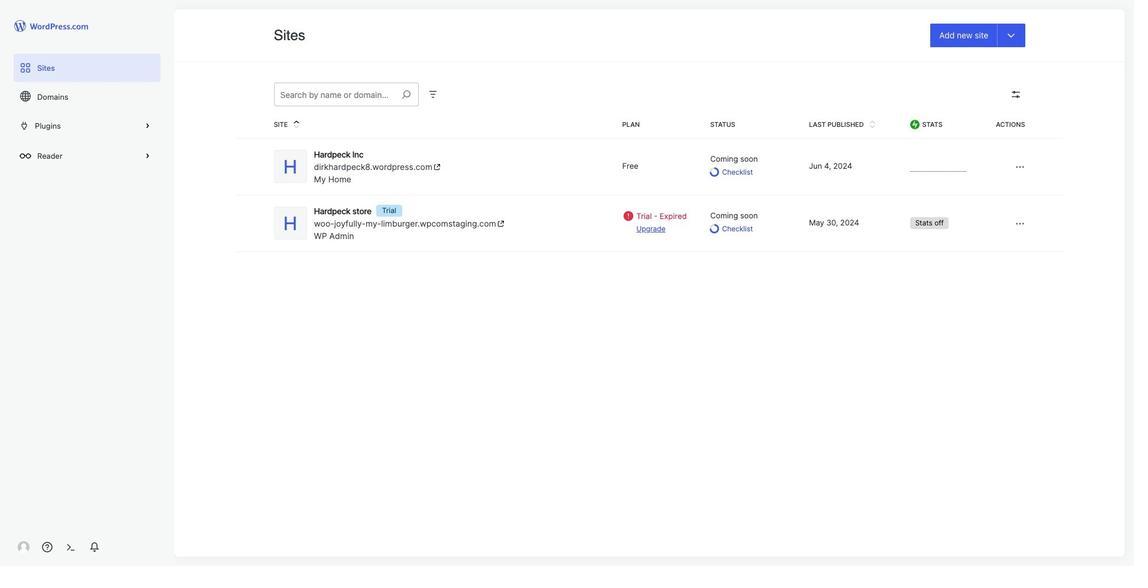Task type: describe. For each thing, give the bounding box(es) containing it.
site icon image for second site actions icon from the bottom
[[284, 150, 297, 183]]

filters image
[[426, 87, 440, 102]]

1 site actions image from the top
[[1015, 162, 1025, 172]]

toggle menu image
[[1006, 30, 1016, 41]]



Task type: vqa. For each thing, say whether or not it's contained in the screenshot.
Site Icon
yes



Task type: locate. For each thing, give the bounding box(es) containing it.
view options image
[[1009, 87, 1023, 102]]

0 vertical spatial site actions image
[[1015, 162, 1025, 172]]

site actions image
[[1015, 162, 1025, 172], [1015, 218, 1025, 229]]

highest hourly views 0 image
[[911, 164, 967, 172]]

0 vertical spatial site icon image
[[284, 150, 297, 183]]

Search by name or domain… search field
[[274, 85, 399, 104]]

1 site icon image from the top
[[284, 150, 297, 183]]

1 vertical spatial site actions image
[[1015, 218, 1025, 229]]

site icon image
[[284, 150, 297, 183], [284, 207, 297, 240]]

1 vertical spatial site icon image
[[284, 207, 297, 240]]

site icon image for 2nd site actions icon from the top
[[284, 207, 297, 240]]

2 site icon image from the top
[[284, 207, 297, 240]]

dirk hardpeck image
[[18, 542, 30, 553]]

2 site actions image from the top
[[1015, 218, 1025, 229]]



